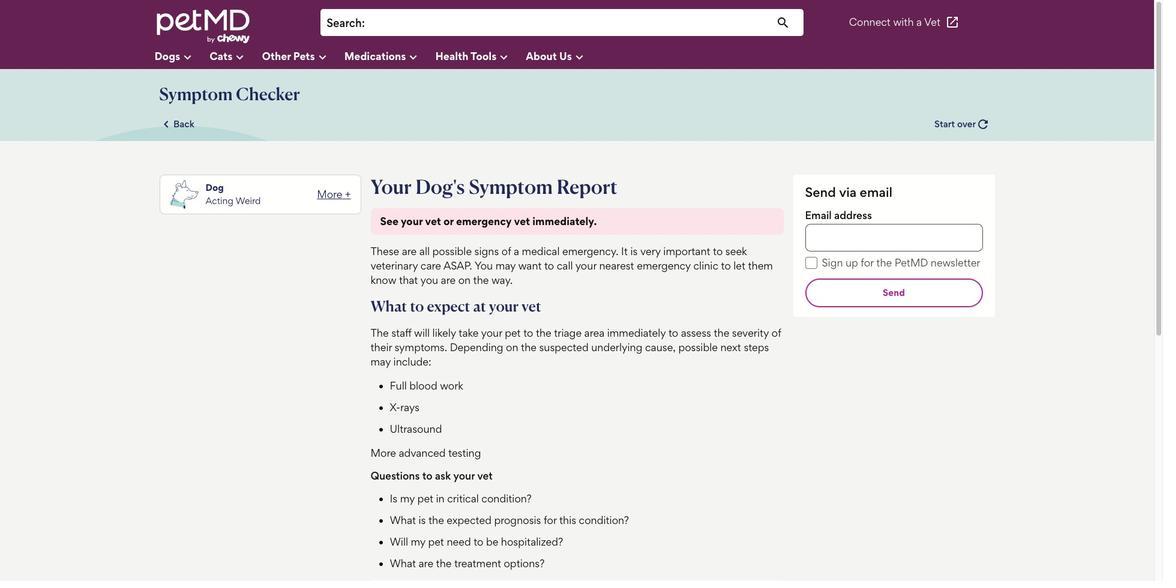 Task type: vqa. For each thing, say whether or not it's contained in the screenshot.
What to the bottom
yes



Task type: locate. For each thing, give the bounding box(es) containing it.
send button
[[805, 279, 983, 307]]

connect with a vet
[[849, 16, 941, 29]]

0 vertical spatial are
[[402, 245, 417, 258]]

full blood work
[[390, 379, 464, 392]]

0 horizontal spatial emergency
[[456, 215, 512, 228]]

1 vertical spatial of
[[772, 327, 781, 339]]

these
[[371, 245, 399, 258]]

symptoms.
[[395, 341, 447, 354]]

your down the emergency. at the top of page
[[576, 259, 597, 272]]

clinic
[[694, 259, 719, 272]]

full
[[390, 379, 407, 392]]

a
[[917, 16, 922, 29], [514, 245, 519, 258]]

0 vertical spatial pet
[[505, 327, 521, 339]]

back
[[174, 118, 194, 130]]

back link
[[159, 117, 194, 132]]

are down asap.
[[441, 274, 456, 286]]

cats button
[[210, 45, 262, 69]]

0 vertical spatial possible
[[433, 245, 472, 258]]

symptom
[[159, 83, 233, 104], [469, 175, 553, 199]]

1 horizontal spatial may
[[496, 259, 516, 272]]

2 horizontal spatial are
[[441, 274, 456, 286]]

your right ask on the bottom of page
[[453, 469, 475, 482]]

possible inside the staff will likely take your pet to the triage area immediately to assess the severity of their symptoms. depending on the suspected underlying cause, possible next steps may include:
[[679, 341, 718, 354]]

your inside the these are all possible signs of a medical emergency. it is very important to seek veterinary care asap. you may want to call your nearest emergency clinic to let them know that you are on the way.
[[576, 259, 597, 272]]

1 vertical spatial pet
[[418, 492, 434, 505]]

newsletter
[[931, 256, 981, 269]]

condition? right this
[[579, 514, 629, 527]]

1 vertical spatial for
[[544, 514, 557, 527]]

1 horizontal spatial condition?
[[579, 514, 629, 527]]

1 vertical spatial symptom
[[469, 175, 553, 199]]

condition? up what is the expected prognosis for this condition?
[[482, 492, 532, 505]]

other pets button
[[262, 45, 344, 69]]

my right is
[[400, 492, 415, 505]]

to left let
[[721, 259, 731, 272]]

+
[[345, 188, 351, 201]]

0 vertical spatial more
[[317, 188, 343, 201]]

their
[[371, 341, 392, 354]]

of inside the these are all possible signs of a medical emergency. it is very important to seek veterinary care asap. you may want to call your nearest emergency clinic to let them know that you are on the way.
[[502, 245, 511, 258]]

1 horizontal spatial of
[[772, 327, 781, 339]]

1 vertical spatial what
[[390, 514, 416, 527]]

search
[[327, 16, 362, 30]]

0 horizontal spatial of
[[502, 245, 511, 258]]

the left suspected
[[521, 341, 537, 354]]

pet left need
[[428, 536, 444, 548]]

these are all possible signs of a medical emergency. it is very important to seek veterinary care asap. you may want to call your nearest emergency clinic to let them know that you are on the way.
[[371, 245, 773, 286]]

on
[[458, 274, 471, 286], [506, 341, 519, 354]]

0 horizontal spatial possible
[[433, 245, 472, 258]]

critical
[[447, 492, 479, 505]]

0 vertical spatial send
[[805, 184, 836, 200]]

vet down testing
[[477, 469, 493, 482]]

connect with a vet button
[[849, 8, 960, 37]]

pet inside the staff will likely take your pet to the triage area immediately to assess the severity of their symptoms. depending on the suspected underlying cause, possible next steps may include:
[[505, 327, 521, 339]]

a up want
[[514, 245, 519, 258]]

symptom up back
[[159, 83, 233, 104]]

1 vertical spatial on
[[506, 341, 519, 354]]

your inside the staff will likely take your pet to the triage area immediately to assess the severity of their symptoms. depending on the suspected underlying cause, possible next steps may include:
[[481, 327, 502, 339]]

are left all
[[402, 245, 417, 258]]

may up way.
[[496, 259, 516, 272]]

what down will
[[390, 557, 416, 570]]

more
[[317, 188, 343, 201], [371, 447, 396, 459]]

us
[[560, 49, 572, 62]]

be
[[486, 536, 499, 548]]

more left '+'
[[317, 188, 343, 201]]

to up cause,
[[669, 327, 679, 339]]

1 vertical spatial possible
[[679, 341, 718, 354]]

possible up asap.
[[433, 245, 472, 258]]

hospitalized?
[[501, 536, 563, 548]]

0 horizontal spatial on
[[458, 274, 471, 286]]

your
[[401, 215, 423, 228], [576, 259, 597, 272], [489, 297, 519, 315], [481, 327, 502, 339], [453, 469, 475, 482]]

are for the
[[419, 557, 434, 570]]

will my pet need to be hospitalized?
[[390, 536, 563, 548]]

what for what to expect at your vet
[[371, 297, 407, 315]]

send up email
[[805, 184, 836, 200]]

0 horizontal spatial for
[[544, 514, 557, 527]]

possible down assess
[[679, 341, 718, 354]]

may down their
[[371, 355, 391, 368]]

sign
[[822, 256, 843, 269]]

send inside button
[[883, 287, 905, 298]]

medical
[[522, 245, 560, 258]]

condition?
[[482, 492, 532, 505], [579, 514, 629, 527]]

1 horizontal spatial for
[[861, 256, 874, 269]]

your up depending
[[481, 327, 502, 339]]

vet
[[925, 16, 941, 29]]

it
[[621, 245, 628, 258]]

severity
[[732, 327, 769, 339]]

more up questions
[[371, 447, 396, 459]]

of
[[502, 245, 511, 258], [772, 327, 781, 339]]

on down asap.
[[458, 274, 471, 286]]

1 vertical spatial is
[[419, 514, 426, 527]]

dog's
[[416, 175, 465, 199]]

may
[[496, 259, 516, 272], [371, 355, 391, 368]]

1 horizontal spatial send
[[883, 287, 905, 298]]

0 horizontal spatial a
[[514, 245, 519, 258]]

for left this
[[544, 514, 557, 527]]

a left vet
[[917, 16, 922, 29]]

1 vertical spatial emergency
[[637, 259, 691, 272]]

more for more advanced testing
[[371, 447, 396, 459]]

to left 'seek'
[[713, 245, 723, 258]]

on right depending
[[506, 341, 519, 354]]

vet left the "or"
[[425, 215, 441, 228]]

to left be
[[474, 536, 484, 548]]

0 vertical spatial is
[[631, 245, 638, 258]]

0 vertical spatial of
[[502, 245, 511, 258]]

that
[[399, 274, 418, 286]]

assess
[[681, 327, 711, 339]]

emergency up signs
[[456, 215, 512, 228]]

what down the know
[[371, 297, 407, 315]]

report
[[557, 175, 618, 199]]

medications
[[344, 49, 406, 62]]

0 vertical spatial on
[[458, 274, 471, 286]]

1 vertical spatial may
[[371, 355, 391, 368]]

1 vertical spatial send
[[883, 287, 905, 298]]

1 horizontal spatial more
[[371, 447, 396, 459]]

send
[[805, 184, 836, 200], [883, 287, 905, 298]]

of right signs
[[502, 245, 511, 258]]

pet left in
[[418, 492, 434, 505]]

will
[[414, 327, 430, 339]]

what is the expected prognosis for this condition?
[[390, 514, 629, 527]]

1 vertical spatial a
[[514, 245, 519, 258]]

vet down want
[[522, 297, 542, 315]]

pet right take
[[505, 327, 521, 339]]

what up will
[[390, 514, 416, 527]]

with
[[894, 16, 914, 29]]

symptom checker
[[159, 83, 300, 104]]

see your vet or emergency vet immediately.
[[380, 215, 597, 228]]

emergency down very
[[637, 259, 691, 272]]

vet
[[425, 215, 441, 228], [514, 215, 530, 228], [522, 297, 542, 315], [477, 469, 493, 482]]

are left treatment
[[419, 557, 434, 570]]

tools
[[471, 49, 497, 62]]

0 horizontal spatial more
[[317, 188, 343, 201]]

1 vertical spatial more
[[371, 447, 396, 459]]

dog acting weird
[[206, 182, 261, 207]]

my right will
[[411, 536, 426, 548]]

ultrasound
[[390, 423, 442, 435]]

send down sign up for the petmd newsletter
[[883, 287, 905, 298]]

2 vertical spatial are
[[419, 557, 434, 570]]

0 horizontal spatial send
[[805, 184, 836, 200]]

for
[[861, 256, 874, 269], [544, 514, 557, 527]]

your right see
[[401, 215, 423, 228]]

0 vertical spatial my
[[400, 492, 415, 505]]

1 horizontal spatial emergency
[[637, 259, 691, 272]]

pets
[[293, 49, 315, 62]]

send for send
[[883, 287, 905, 298]]

pet
[[505, 327, 521, 339], [418, 492, 434, 505], [428, 536, 444, 548]]

for right the up
[[861, 256, 874, 269]]

what are the treatment options?
[[390, 557, 545, 570]]

send for send via email
[[805, 184, 836, 200]]

symptom up see your vet or emergency vet immediately.
[[469, 175, 553, 199]]

0 horizontal spatial may
[[371, 355, 391, 368]]

1 horizontal spatial is
[[631, 245, 638, 258]]

cause,
[[645, 341, 676, 354]]

treatment
[[454, 557, 501, 570]]

0 vertical spatial a
[[917, 16, 922, 29]]

of right severity
[[772, 327, 781, 339]]

in
[[436, 492, 445, 505]]

2 vertical spatial pet
[[428, 536, 444, 548]]

are
[[402, 245, 417, 258], [441, 274, 456, 286], [419, 557, 434, 570]]

need
[[447, 536, 471, 548]]

0 vertical spatial condition?
[[482, 492, 532, 505]]

on inside the staff will likely take your pet to the triage area immediately to assess the severity of their symptoms. depending on the suspected underlying cause, possible next steps may include:
[[506, 341, 519, 354]]

0 vertical spatial emergency
[[456, 215, 512, 228]]

dogs button
[[155, 45, 210, 69]]

pet for will my pet need to be hospitalized?
[[428, 536, 444, 548]]

2 vertical spatial what
[[390, 557, 416, 570]]

1 horizontal spatial a
[[917, 16, 922, 29]]

on inside the these are all possible signs of a medical emergency. it is very important to seek veterinary care asap. you may want to call your nearest emergency clinic to let them know that you are on the way.
[[458, 274, 471, 286]]

1 horizontal spatial possible
[[679, 341, 718, 354]]

0 vertical spatial may
[[496, 259, 516, 272]]

sign up for the petmd newsletter
[[822, 256, 981, 269]]

see
[[380, 215, 399, 228]]

0 horizontal spatial symptom
[[159, 83, 233, 104]]

the down need
[[436, 557, 452, 570]]

testing
[[449, 447, 481, 459]]

vet up medical
[[514, 215, 530, 228]]

this
[[560, 514, 576, 527]]

is down is my pet in critical condition?
[[419, 514, 426, 527]]

the up 'next'
[[714, 327, 730, 339]]

of inside the staff will likely take your pet to the triage area immediately to assess the severity of their symptoms. depending on the suspected underlying cause, possible next steps may include:
[[772, 327, 781, 339]]

the down you
[[473, 274, 489, 286]]

is right it in the right of the page
[[631, 245, 638, 258]]

more for more +
[[317, 188, 343, 201]]

1 horizontal spatial on
[[506, 341, 519, 354]]

0 vertical spatial what
[[371, 297, 407, 315]]

0 horizontal spatial are
[[402, 245, 417, 258]]

is my pet in critical condition?
[[390, 492, 532, 505]]

1 vertical spatial my
[[411, 536, 426, 548]]

None text field
[[371, 15, 798, 31]]

questions to ask your vet
[[371, 469, 493, 482]]

1 horizontal spatial are
[[419, 557, 434, 570]]



Task type: describe. For each thing, give the bounding box(es) containing it.
x-
[[390, 401, 401, 414]]

medications button
[[344, 45, 436, 69]]

1 vertical spatial are
[[441, 274, 456, 286]]

petmd
[[895, 256, 928, 269]]

cats
[[210, 49, 233, 62]]

nearest
[[599, 259, 634, 272]]

are for all
[[402, 245, 417, 258]]

x-rays
[[390, 401, 420, 414]]

is
[[390, 492, 398, 505]]

address
[[835, 209, 872, 222]]

blood
[[410, 379, 438, 392]]

you
[[475, 259, 493, 272]]

want
[[519, 259, 542, 272]]

or
[[444, 215, 454, 228]]

health
[[436, 49, 469, 62]]

prognosis
[[494, 514, 541, 527]]

other
[[262, 49, 291, 62]]

weird
[[236, 195, 261, 207]]

the left "triage" at the bottom of page
[[536, 327, 552, 339]]

email
[[860, 184, 893, 200]]

you
[[421, 274, 438, 286]]

very
[[641, 245, 661, 258]]

triage
[[554, 327, 582, 339]]

ask
[[435, 469, 451, 482]]

0 vertical spatial symptom
[[159, 83, 233, 104]]

steps
[[744, 341, 769, 354]]

health tools button
[[436, 45, 526, 69]]

about
[[526, 49, 557, 62]]

the inside the these are all possible signs of a medical emergency. it is very important to seek veterinary care asap. you may want to call your nearest emergency clinic to let them know that you are on the way.
[[473, 274, 489, 286]]

0 vertical spatial for
[[861, 256, 874, 269]]

more advanced testing
[[371, 447, 481, 459]]

the
[[371, 327, 389, 339]]

may inside the these are all possible signs of a medical emergency. it is very important to seek veterinary care asap. you may want to call your nearest emergency clinic to let them know that you are on the way.
[[496, 259, 516, 272]]

0 horizontal spatial is
[[419, 514, 426, 527]]

your dog's symptom report
[[371, 175, 618, 199]]

the down email address email field
[[877, 256, 892, 269]]

my for will
[[411, 536, 426, 548]]

immediately
[[607, 327, 666, 339]]

to left "triage" at the bottom of page
[[524, 327, 533, 339]]

dogs
[[155, 49, 180, 62]]

about us button
[[526, 45, 602, 69]]

is inside the these are all possible signs of a medical emergency. it is very important to seek veterinary care asap. you may want to call your nearest emergency clinic to let them know that you are on the way.
[[631, 245, 638, 258]]

may inside the staff will likely take your pet to the triage area immediately to assess the severity of their symptoms. depending on the suspected underlying cause, possible next steps may include:
[[371, 355, 391, 368]]

them
[[748, 259, 773, 272]]

know
[[371, 274, 397, 286]]

suspected
[[539, 341, 589, 354]]

:
[[362, 16, 365, 30]]

questions
[[371, 469, 420, 482]]

to left call
[[545, 259, 554, 272]]

1 horizontal spatial symptom
[[469, 175, 553, 199]]

dog
[[206, 182, 224, 193]]

connect
[[849, 16, 891, 29]]

possible inside the these are all possible signs of a medical emergency. it is very important to seek veterinary care asap. you may want to call your nearest emergency clinic to let them know that you are on the way.
[[433, 245, 472, 258]]

Email address email field
[[806, 225, 983, 251]]

call
[[557, 259, 573, 272]]

start over link
[[935, 117, 991, 132]]

your right at
[[489, 297, 519, 315]]

petmd home image
[[155, 8, 251, 45]]

next
[[721, 341, 741, 354]]

email
[[805, 209, 832, 222]]

0 horizontal spatial condition?
[[482, 492, 532, 505]]

important
[[664, 245, 711, 258]]

expect
[[427, 297, 470, 315]]

rays
[[401, 401, 420, 414]]

emergency.
[[563, 245, 619, 258]]

a inside the these are all possible signs of a medical emergency. it is very important to seek veterinary care asap. you may want to call your nearest emergency clinic to let them know that you are on the way.
[[514, 245, 519, 258]]

all
[[420, 245, 430, 258]]

send via email
[[805, 184, 893, 200]]

start over
[[935, 118, 976, 130]]

what to expect at your vet
[[371, 297, 542, 315]]

over
[[958, 118, 976, 130]]

will
[[390, 536, 408, 548]]

1 vertical spatial condition?
[[579, 514, 629, 527]]

my for is
[[400, 492, 415, 505]]

the down in
[[429, 514, 444, 527]]

likely
[[433, 327, 456, 339]]

start
[[935, 118, 955, 130]]

a inside button
[[917, 16, 922, 29]]

more +
[[317, 188, 351, 201]]

take
[[459, 327, 479, 339]]

search :
[[327, 16, 365, 30]]

to left ask on the bottom of page
[[423, 469, 433, 482]]

care
[[421, 259, 441, 272]]

your
[[371, 175, 412, 199]]

up
[[846, 256, 859, 269]]

depending
[[450, 341, 504, 354]]

acting
[[206, 195, 233, 207]]

to up will at the left
[[410, 297, 424, 315]]

at
[[473, 297, 486, 315]]

options?
[[504, 557, 545, 570]]

asap.
[[444, 259, 472, 272]]

about us
[[526, 49, 572, 62]]

email address
[[805, 209, 872, 222]]

pet for is my pet in critical condition?
[[418, 492, 434, 505]]

what for what is the expected prognosis for this condition?
[[390, 514, 416, 527]]

emergency inside the these are all possible signs of a medical emergency. it is very important to seek veterinary care asap. you may want to call your nearest emergency clinic to let them know that you are on the way.
[[637, 259, 691, 272]]

expected
[[447, 514, 492, 527]]

underlying
[[591, 341, 643, 354]]

staff
[[392, 327, 412, 339]]

seek
[[726, 245, 747, 258]]

what for what are the treatment options?
[[390, 557, 416, 570]]

way.
[[492, 274, 513, 286]]



